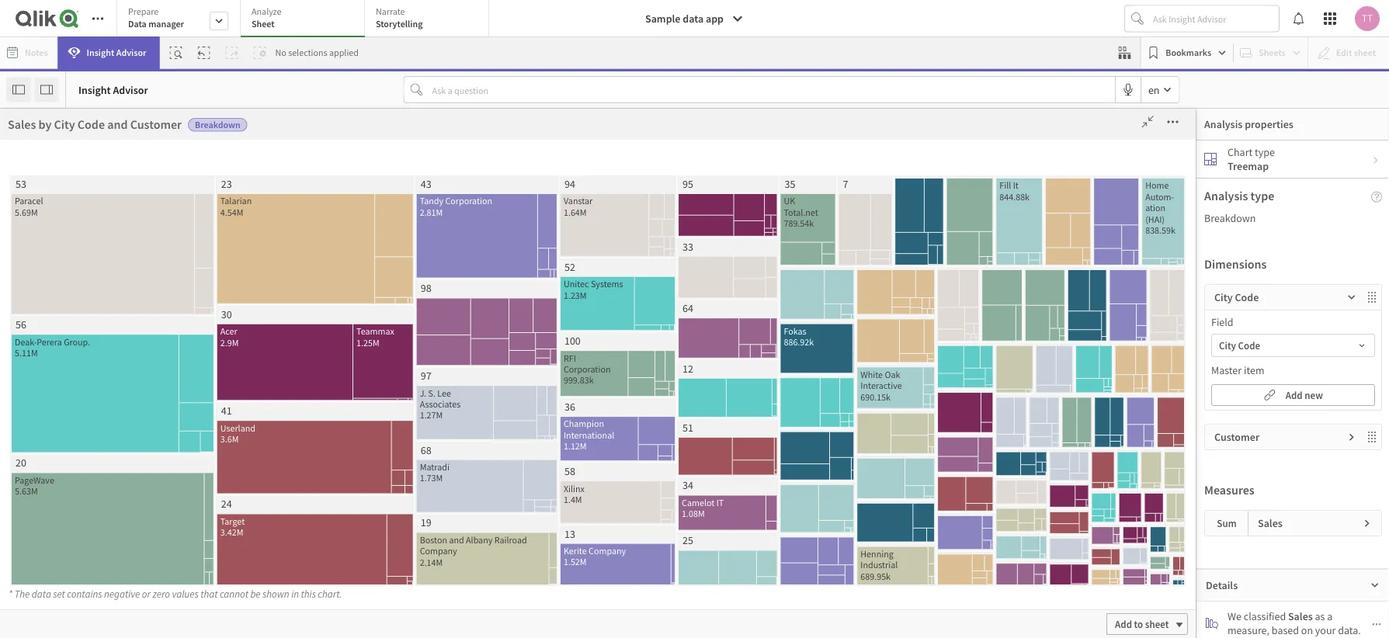 Task type: vqa. For each thing, say whether or not it's contained in the screenshot.
'Insight Advisor' to the middle
yes



Task type: locate. For each thing, give the bounding box(es) containing it.
more image
[[1161, 114, 1186, 130], [666, 310, 691, 325]]

1 horizontal spatial in
[[698, 413, 707, 427]]

1 horizontal spatial explore
[[451, 381, 491, 397]]

insight advisor up discover
[[449, 456, 513, 468]]

insight advisor down the insight advisor dropdown button
[[78, 83, 148, 97]]

a inside as a measure, based on your data.
[[1328, 609, 1333, 623]]

new for add
[[1305, 389, 1323, 402]]

type
[[1255, 145, 1275, 159], [1251, 188, 1275, 204]]

cannot
[[220, 588, 248, 601]]

data up directly
[[514, 381, 538, 397]]

explore for explore the data
[[451, 381, 491, 397]]

type down "treemap"
[[1251, 188, 1275, 204]]

small image down add new button on the right of the page
[[1348, 432, 1357, 442]]

to
[[654, 203, 670, 226], [818, 203, 835, 226], [640, 257, 649, 270], [1109, 257, 1118, 270], [931, 413, 940, 427], [744, 457, 754, 471], [514, 478, 523, 492], [1135, 618, 1144, 631]]

terry turtle image
[[1355, 6, 1380, 31]]

2 vertical spatial insight advisor
[[449, 456, 513, 468]]

small image for city code
[[1347, 293, 1357, 302]]

a right as
[[1328, 609, 1333, 623]]

directly
[[495, 413, 529, 427]]

move image
[[1366, 291, 1382, 304], [1366, 431, 1382, 444]]

0 vertical spatial in
[[698, 413, 707, 427]]

0 horizontal spatial explore
[[414, 413, 448, 427]]

add
[[621, 257, 638, 270], [1090, 257, 1107, 270], [1286, 389, 1303, 402], [1115, 618, 1132, 631]]

based
[[1272, 623, 1300, 637]]

a
[[679, 381, 685, 397], [1328, 609, 1333, 623]]

data inside explore your data directly or let qlik generate insights for you with
[[473, 413, 493, 427]]

2 vertical spatial city code
[[1220, 339, 1261, 352]]

1 horizontal spatial be
[[702, 457, 713, 471]]

menu containing %key
[[80, 172, 233, 638]]

type for chart type treemap
[[1255, 145, 1275, 159]]

below
[[602, 203, 650, 226]]

sheet. inside to start creating visualizations and build your new sheet.
[[903, 457, 931, 471]]

0 vertical spatial you
[[522, 434, 539, 448]]

0 vertical spatial your
[[450, 413, 470, 427]]

more image up the have
[[666, 310, 691, 325]]

insights inside explore your data directly or let qlik generate insights for you with
[[470, 434, 505, 448]]

overview left the of
[[736, 312, 787, 328]]

analysis
[[1205, 117, 1243, 131], [1205, 188, 1249, 204]]

1 move image from the top
[[1366, 291, 1382, 304]]

this inside . save any insights you discover to this sheet.
[[525, 478, 542, 492]]

explore
[[451, 381, 491, 397], [414, 413, 448, 427]]

2 horizontal spatial your
[[1316, 623, 1336, 637]]

more image down en popup button
[[1161, 114, 1186, 130]]

new for create
[[877, 381, 900, 397]]

2 horizontal spatial and
[[925, 436, 943, 450]]

analysis properties
[[1205, 117, 1294, 131]]

0 vertical spatial analysis
[[1205, 117, 1243, 131]]

sheet. for analytics
[[903, 457, 931, 471]]

sales by city code and customer for "full screen" icon
[[267, 312, 441, 328]]

small image up arrow down "icon"
[[1347, 293, 1357, 302]]

chart
[[1228, 145, 1253, 159]]

hide assets image
[[12, 84, 25, 96]]

exit full screen image
[[1136, 114, 1161, 130]]

sheet. down the 'any'
[[544, 478, 572, 492]]

to inside . save any insights you discover to this sheet.
[[514, 478, 523, 492]]

master items button
[[0, 159, 79, 208], [2, 159, 79, 208]]

cost menu item
[[80, 265, 233, 296]]

question?
[[688, 381, 740, 397]]

0 vertical spatial and
[[107, 117, 128, 132]]

you
[[522, 434, 539, 448], [454, 478, 471, 492]]

sheet. inside . any found insights can be saved to this sheet.
[[681, 478, 709, 492]]

city
[[54, 117, 75, 132], [278, 179, 297, 193], [1215, 291, 1233, 304], [313, 312, 335, 328], [1220, 339, 1237, 352]]

0 horizontal spatial overview
[[736, 312, 787, 328]]

2 horizontal spatial sheet.
[[903, 457, 931, 471]]

in right shown
[[291, 588, 299, 601]]

code
[[78, 117, 105, 132], [299, 179, 323, 193], [1235, 291, 1259, 304], [337, 312, 364, 328], [1239, 339, 1261, 352]]

arrow down image
[[1355, 336, 1369, 355]]

city code up field on the right of page
[[1215, 291, 1259, 304]]

type inside the chart type treemap
[[1255, 145, 1275, 159]]

new inside button
[[1305, 389, 1323, 402]]

fields button
[[0, 109, 79, 158], [2, 109, 79, 158]]

explore up 'generate'
[[414, 413, 448, 427]]

0 vertical spatial explore
[[451, 381, 491, 397]]

advisor down data
[[116, 47, 146, 59]]

sales
[[8, 117, 36, 132], [267, 312, 295, 328], [802, 312, 830, 328], [1258, 517, 1283, 531], [1289, 609, 1313, 623]]

2 move image from the top
[[1366, 431, 1382, 444]]

small image up help icon
[[1372, 155, 1381, 165]]

in up "ask insight advisor"
[[698, 413, 707, 427]]

more image for "exit full screen" icon
[[1161, 114, 1186, 130]]

have
[[649, 381, 677, 397]]

edit sheet
[[875, 414, 918, 427]]

be inside . any found insights can be saved to this sheet.
[[702, 457, 713, 471]]

2 vertical spatial and
[[925, 436, 943, 450]]

data
[[683, 12, 704, 26], [514, 381, 538, 397], [473, 413, 493, 427], [726, 413, 746, 427], [32, 588, 51, 601]]

1 horizontal spatial master
[[1212, 364, 1242, 378]]

data left set
[[32, 588, 51, 601]]

sheet. down visualizations
[[903, 457, 931, 471]]

set
[[53, 588, 65, 601]]

data left app
[[683, 12, 704, 26]]

1 analysis from the top
[[1205, 117, 1243, 131]]

0 vertical spatial master
[[16, 188, 42, 200]]

small image
[[1363, 519, 1373, 528]]

1 horizontal spatial more image
[[1161, 114, 1186, 130]]

1 horizontal spatial a
[[1328, 609, 1333, 623]]

1 horizontal spatial or
[[531, 413, 541, 427]]

build
[[945, 436, 968, 450]]

1 vertical spatial you
[[454, 478, 471, 492]]

sample data app button
[[636, 6, 753, 31]]

desc menu item
[[80, 389, 233, 420]]

to start creating visualizations and build your new sheet.
[[822, 413, 968, 471]]

move image for city code
[[1366, 291, 1382, 304]]

. inside . save any insights you discover to this sheet.
[[524, 455, 526, 469]]

insight advisor button
[[58, 37, 160, 69]]

insights left for
[[470, 434, 505, 448]]

. left 'any'
[[743, 434, 746, 448]]

this down save
[[525, 478, 542, 492]]

0 horizontal spatial .
[[524, 455, 526, 469]]

* the data set contains negative or zero values that cannot be shown in this chart.
[[9, 588, 342, 601]]

city code menu item
[[80, 234, 233, 265]]

advisor
[[116, 47, 146, 59], [113, 83, 148, 97], [701, 435, 733, 448], [481, 456, 513, 468]]

choose an option below to get started adding to this sheet...
[[462, 203, 927, 226]]

1 vertical spatial city code
[[1215, 291, 1259, 304]]

small image down small icon
[[1371, 581, 1380, 590]]

small image for details
[[1371, 581, 1380, 590]]

deselect field image
[[551, 182, 561, 191]]

customer button
[[80, 304, 203, 318]]

insights down 'generate'
[[417, 478, 452, 492]]

1 vertical spatial or
[[142, 588, 151, 601]]

choose an option below to get started adding to this sheet... application
[[0, 0, 1390, 638]]

0 vertical spatial be
[[702, 457, 713, 471]]

city code up master item
[[1220, 339, 1261, 352]]

customer number button
[[80, 335, 203, 349]]

sheet. inside . save any insights you discover to this sheet.
[[544, 478, 572, 492]]

be left shown
[[250, 588, 261, 601]]

classified
[[1244, 609, 1286, 623]]

found
[[617, 457, 644, 471]]

explore up explore your data directly or let qlik generate insights for you with
[[451, 381, 491, 397]]

1 horizontal spatial sheet.
[[681, 478, 709, 492]]

or left zero
[[142, 588, 151, 601]]

tab list containing prepare
[[117, 0, 495, 39]]

master for master items
[[16, 188, 42, 200]]

sheet. down can
[[681, 478, 709, 492]]

add new
[[1286, 389, 1323, 402]]

type right chart
[[1255, 145, 1275, 159]]

a for have
[[679, 381, 685, 397]]

invoice date button
[[80, 459, 203, 473]]

overview for overview of sales by customer
[[736, 312, 787, 328]]

0 vertical spatial sales by city code and customer
[[8, 117, 182, 132]]

0 horizontal spatial in
[[291, 588, 299, 601]]

data for explore your data directly or let qlik generate insights for you with
[[473, 413, 493, 427]]

and
[[107, 117, 128, 132], [367, 312, 387, 328], [925, 436, 943, 450]]

add to sheet
[[621, 257, 675, 270], [1090, 257, 1144, 270], [1115, 618, 1169, 631]]

small image
[[1372, 155, 1381, 165], [1347, 293, 1357, 302], [1348, 432, 1357, 442], [1371, 581, 1380, 590], [1373, 619, 1382, 629]]

master inside button
[[16, 188, 42, 200]]

0 vertical spatial breakdown
[[195, 119, 241, 131]]

the
[[15, 588, 30, 601]]

*
[[9, 588, 13, 601]]

insights down ask
[[646, 457, 681, 471]]

invoice date menu item
[[80, 451, 233, 482]]

0 horizontal spatial more image
[[666, 310, 691, 325]]

chart.
[[318, 588, 342, 601]]

master
[[16, 188, 42, 200], [1212, 364, 1242, 378]]

0 horizontal spatial your
[[450, 413, 470, 427]]

treemap
[[1228, 159, 1269, 173]]

your down visualizations
[[859, 457, 880, 471]]

1 vertical spatial and
[[367, 312, 387, 328]]

latitude
[[88, 584, 126, 598]]

can
[[684, 457, 700, 471]]

city code down analysis at the left
[[278, 179, 323, 193]]

1 horizontal spatial overview
[[913, 315, 951, 327]]

1 horizontal spatial by
[[298, 312, 311, 328]]

0 vertical spatial .
[[743, 434, 746, 448]]

. save any insights you discover to this sheet.
[[417, 455, 572, 492]]

help image
[[1372, 191, 1383, 202]]

using
[[748, 413, 773, 427]]

move image for customer
[[1366, 431, 1382, 444]]

master left item
[[1212, 364, 1242, 378]]

1 horizontal spatial the
[[709, 413, 724, 427]]

0 vertical spatial type
[[1255, 145, 1275, 159]]

0 horizontal spatial or
[[142, 588, 151, 601]]

1 vertical spatial be
[[250, 588, 261, 601]]

1 vertical spatial breakdown
[[1205, 211, 1256, 225]]

find
[[617, 413, 637, 427]]

new right link image
[[1305, 389, 1323, 402]]

0 horizontal spatial sheet.
[[544, 478, 572, 492]]

analysis up chart
[[1205, 117, 1243, 131]]

hide properties image
[[40, 84, 53, 96]]

visualizations
[[861, 436, 923, 450]]

1 horizontal spatial breakdown
[[454, 315, 500, 327]]

overview up analytics
[[913, 315, 951, 327]]

search image
[[635, 434, 654, 448]]

zero
[[153, 588, 170, 601]]

by for "exit full screen" icon
[[38, 117, 52, 132]]

customer menu item
[[80, 296, 233, 327]]

new down visualizations
[[882, 457, 901, 471]]

get
[[674, 203, 698, 226]]

the down question?
[[709, 413, 724, 427]]

started
[[702, 203, 757, 226]]

and inside to start creating visualizations and build your new sheet.
[[925, 436, 943, 450]]

new
[[877, 381, 900, 397], [1305, 389, 1323, 402], [639, 413, 658, 427], [882, 457, 901, 471]]

en
[[1149, 83, 1160, 97]]

you left discover
[[454, 478, 471, 492]]

prepare data manager
[[128, 5, 184, 30]]

0 horizontal spatial master
[[16, 188, 42, 200]]

advisor up saved
[[701, 435, 733, 448]]

you right for
[[522, 434, 539, 448]]

this left the sheet...
[[838, 203, 867, 226]]

insight advisor down data
[[87, 47, 146, 59]]

1 horizontal spatial and
[[367, 312, 387, 328]]

or inside explore your data directly or let qlik generate insights for you with
[[531, 413, 541, 427]]

analyze
[[252, 5, 282, 17]]

insight advisor
[[87, 47, 146, 59], [78, 83, 148, 97], [449, 456, 513, 468]]

2 analysis from the top
[[1205, 188, 1249, 204]]

1 vertical spatial master
[[1212, 364, 1242, 378]]

0 horizontal spatial by
[[38, 117, 52, 132]]

1 horizontal spatial you
[[522, 434, 539, 448]]

0 vertical spatial or
[[531, 413, 541, 427]]

0 vertical spatial move image
[[1366, 291, 1382, 304]]

1 vertical spatial analysis
[[1205, 188, 1249, 204]]

0 horizontal spatial a
[[679, 381, 685, 397]]

1 vertical spatial more image
[[666, 310, 691, 325]]

you inside explore your data directly or let qlik generate insights for you with
[[522, 434, 539, 448]]

1 horizontal spatial sales by city code and customer
[[267, 312, 441, 328]]

shown
[[263, 588, 289, 601]]

1 vertical spatial type
[[1251, 188, 1275, 204]]

data left directly
[[473, 413, 493, 427]]

in
[[698, 413, 707, 427], [291, 588, 299, 601]]

overview
[[736, 312, 787, 328], [913, 315, 951, 327]]

to inside to start creating visualizations and build your new sheet.
[[931, 413, 940, 427]]

. inside . any found insights can be saved to this sheet.
[[743, 434, 746, 448]]

1 vertical spatial explore
[[414, 413, 448, 427]]

analytics
[[902, 381, 950, 397]]

have a question?
[[649, 381, 740, 397]]

narrate
[[376, 5, 405, 17]]

%key
[[88, 180, 114, 194]]

measures
[[1205, 482, 1255, 498]]

1 vertical spatial the
[[709, 413, 724, 427]]

or left let
[[531, 413, 541, 427]]

a right the have
[[679, 381, 685, 397]]

be
[[702, 457, 713, 471], [250, 588, 261, 601]]

analysis down "treemap"
[[1205, 188, 1249, 204]]

2 horizontal spatial by
[[833, 312, 846, 328]]

breakdown down analysis type on the right top of page
[[1205, 211, 1256, 225]]

0 horizontal spatial you
[[454, 478, 471, 492]]

new right find
[[639, 413, 658, 427]]

your right on
[[1316, 623, 1336, 637]]

insight advisor inside dropdown button
[[87, 47, 146, 59]]

1 horizontal spatial .
[[743, 434, 746, 448]]

the up directly
[[494, 381, 511, 397]]

new right create
[[877, 381, 900, 397]]

menu
[[80, 172, 233, 638]]

data for explore the data
[[514, 381, 538, 397]]

breakdown up explore the data
[[454, 315, 500, 327]]

master for master item
[[1212, 364, 1242, 378]]

1 vertical spatial a
[[1328, 609, 1333, 623]]

this down 'any'
[[756, 457, 773, 471]]

0 vertical spatial the
[[494, 381, 511, 397]]

0 vertical spatial a
[[679, 381, 685, 397]]

new for find
[[639, 413, 658, 427]]

grosssales menu item
[[80, 420, 233, 451]]

0 vertical spatial insight advisor
[[87, 47, 146, 59]]

be right can
[[702, 457, 713, 471]]

0 vertical spatial more image
[[1161, 114, 1186, 130]]

explore inside explore your data directly or let qlik generate insights for you with
[[414, 413, 448, 427]]

overview for overview
[[913, 315, 951, 327]]

1 vertical spatial .
[[524, 455, 526, 469]]

2 vertical spatial your
[[1316, 623, 1336, 637]]

your up 'generate'
[[450, 413, 470, 427]]

2 vertical spatial breakdown
[[454, 315, 500, 327]]

data.
[[1339, 623, 1362, 637]]

insight inside the insight advisor dropdown button
[[87, 47, 114, 59]]

Ask a question text field
[[429, 77, 1115, 102]]

1 vertical spatial move image
[[1366, 431, 1382, 444]]

0 horizontal spatial breakdown
[[195, 119, 241, 131]]

code inside button
[[1239, 339, 1261, 352]]

breakdown left auto-
[[195, 119, 241, 131]]

0 horizontal spatial the
[[494, 381, 511, 397]]

by
[[38, 117, 52, 132], [298, 312, 311, 328], [833, 312, 846, 328]]

1 horizontal spatial your
[[859, 457, 880, 471]]

1 vertical spatial your
[[859, 457, 880, 471]]

0 horizontal spatial and
[[107, 117, 128, 132]]

master left items
[[16, 188, 42, 200]]

. left save
[[524, 455, 526, 469]]

1 vertical spatial sales by city code and customer
[[267, 312, 441, 328]]

customer
[[130, 117, 182, 132], [440, 179, 485, 193], [88, 304, 132, 318], [390, 312, 441, 328], [849, 312, 900, 328], [88, 335, 132, 349], [1215, 430, 1260, 444]]

0 horizontal spatial sales by city code and customer
[[8, 117, 182, 132]]

small image right data.
[[1373, 619, 1382, 629]]

tab list
[[117, 0, 495, 39]]

1 fields button from the left
[[0, 109, 79, 158]]



Task type: describe. For each thing, give the bounding box(es) containing it.
step back image
[[198, 47, 210, 59]]

2 fields button from the left
[[2, 109, 79, 158]]

city code button
[[1213, 335, 1375, 357]]

for
[[507, 434, 520, 448]]

master item
[[1212, 364, 1265, 378]]

breakdown for "full screen" icon
[[454, 315, 500, 327]]

cancel
[[1139, 127, 1171, 141]]

and for "exit full screen" icon
[[107, 117, 128, 132]]

. for question?
[[743, 434, 746, 448]]

menu inside choose an option below to get started adding to this sheet... application
[[80, 172, 233, 638]]

data
[[128, 18, 147, 30]]

this left 'chart.'
[[301, 588, 316, 601]]

smart search image
[[170, 47, 182, 59]]

use
[[827, 413, 847, 427]]

invoice
[[108, 459, 141, 473]]

insights up "ask insight advisor"
[[660, 413, 696, 427]]

no
[[275, 47, 286, 59]]

advisor down the insight advisor dropdown button
[[113, 83, 148, 97]]

ask
[[654, 435, 668, 448]]

explore your data directly or let qlik generate insights for you with
[[414, 413, 575, 448]]

analyze sheet
[[252, 5, 282, 30]]

you inside . save any insights you discover to this sheet.
[[454, 478, 471, 492]]

analysis for analysis properties
[[1205, 117, 1243, 131]]

prepare
[[128, 5, 159, 17]]

storytelling
[[376, 18, 423, 30]]

with
[[541, 434, 561, 448]]

bookmarks button
[[1144, 40, 1230, 65]]

item desc menu item
[[80, 513, 233, 545]]

overview of sales by customer
[[736, 312, 900, 328]]

customer number menu item
[[80, 327, 233, 358]]

dimensions
[[1205, 256, 1267, 272]]

%key menu item
[[80, 172, 233, 203]]

analysis
[[275, 126, 318, 141]]

sheet. for data
[[544, 478, 572, 492]]

more image for "full screen" icon
[[666, 310, 691, 325]]

1 vertical spatial in
[[291, 588, 299, 601]]

en button
[[1142, 77, 1180, 103]]

ask insight advisor
[[654, 435, 733, 448]]

data inside button
[[683, 12, 704, 26]]

an
[[524, 203, 544, 226]]

any
[[552, 455, 569, 469]]

. for data
[[524, 455, 526, 469]]

city inside button
[[1220, 339, 1237, 352]]

explore the data
[[451, 381, 538, 397]]

1 vertical spatial insight advisor
[[78, 83, 148, 97]]

latitude menu item
[[80, 576, 233, 607]]

find new insights in the data using
[[617, 413, 773, 427]]

generate
[[428, 434, 467, 448]]

create
[[840, 381, 875, 397]]

create new analytics
[[840, 381, 950, 397]]

sales by city code and customer for "exit full screen" icon
[[8, 117, 182, 132]]

date
[[143, 459, 164, 473]]

data for * the data set contains negative or zero values that cannot be shown in this chart.
[[32, 588, 51, 601]]

your inside to start creating visualizations and build your new sheet.
[[859, 457, 880, 471]]

that
[[201, 588, 218, 601]]

we
[[1228, 609, 1242, 623]]

explore for explore your data directly or let qlik generate insights for you with
[[414, 413, 448, 427]]

city code inside button
[[1220, 339, 1261, 352]]

any
[[748, 434, 765, 448]]

link image
[[1264, 386, 1276, 404]]

new inside to start creating visualizations and build your new sheet.
[[882, 457, 901, 471]]

to inside . any found insights can be saved to this sheet.
[[744, 457, 754, 471]]

item
[[1244, 364, 1265, 378]]

small image for customer
[[1348, 432, 1357, 442]]

%key button
[[80, 180, 203, 194]]

and for "full screen" icon
[[367, 312, 387, 328]]

date menu item
[[80, 358, 233, 389]]

item number menu item
[[80, 545, 233, 576]]

breakdown for "exit full screen" icon
[[195, 119, 241, 131]]

save
[[528, 455, 550, 469]]

2 horizontal spatial breakdown
[[1205, 211, 1256, 225]]

2 master items button from the left
[[2, 159, 79, 208]]

choose
[[462, 203, 520, 226]]

sum
[[1217, 517, 1237, 530]]

saved
[[716, 457, 742, 471]]

1 master items button from the left
[[0, 159, 79, 208]]

type for analysis type
[[1251, 188, 1275, 204]]

invoice number menu item
[[80, 482, 233, 513]]

your inside explore your data directly or let qlik generate insights for you with
[[450, 413, 470, 427]]

insights inside . any found insights can be saved to this sheet.
[[646, 457, 681, 471]]

as
[[1315, 609, 1326, 623]]

add new button
[[1212, 384, 1376, 406]]

details
[[1206, 579, 1238, 593]]

customer inside menu item
[[88, 335, 132, 349]]

manager
[[148, 18, 184, 30]]

by for "full screen" icon
[[298, 312, 311, 328]]

of
[[789, 312, 800, 328]]

cancel button
[[1126, 121, 1184, 146]]

number
[[134, 335, 171, 349]]

applied
[[329, 47, 359, 59]]

. any found insights can be saved to this sheet.
[[617, 434, 773, 492]]

edit image
[[857, 413, 875, 427]]

a for as
[[1328, 609, 1333, 623]]

properties
[[1245, 117, 1294, 131]]

master items
[[16, 188, 65, 200]]

start
[[942, 413, 963, 427]]

on
[[1302, 623, 1314, 637]]

full screen image
[[642, 310, 666, 325]]

auto-
[[246, 126, 275, 141]]

discover
[[473, 478, 512, 492]]

contains
[[67, 588, 102, 601]]

customer inside menu item
[[88, 304, 132, 318]]

0 horizontal spatial be
[[250, 588, 261, 601]]

advisor up discover
[[481, 456, 513, 468]]

city menu item
[[80, 203, 233, 234]]

tab list inside choose an option below to get started adding to this sheet... application
[[117, 0, 495, 39]]

selections tool image
[[1119, 47, 1131, 59]]

chart type treemap
[[1228, 145, 1275, 173]]

treemap image
[[1205, 153, 1217, 165]]

advisor inside dropdown button
[[116, 47, 146, 59]]

0 vertical spatial city code
[[278, 179, 323, 193]]

edit
[[875, 414, 893, 427]]

app
[[706, 12, 724, 26]]

your inside as a measure, based on your data.
[[1316, 623, 1336, 637]]

auto-analysis
[[246, 126, 318, 141]]

bookmarks
[[1166, 47, 1212, 59]]

data left using on the bottom right
[[726, 413, 746, 427]]

let
[[543, 413, 555, 427]]

customer number
[[88, 335, 171, 349]]

insights inside . save any insights you discover to this sheet.
[[417, 478, 452, 492]]

values
[[172, 588, 199, 601]]

analyze image
[[1206, 617, 1219, 630]]

sample data app
[[645, 12, 724, 26]]

no selections applied
[[275, 47, 359, 59]]

sheet...
[[871, 203, 927, 226]]

Ask Insight Advisor text field
[[1150, 6, 1279, 31]]

Search assets text field
[[80, 110, 233, 138]]

qlik
[[557, 413, 575, 427]]

fields
[[29, 137, 52, 150]]

this inside . any found insights can be saved to this sheet.
[[756, 457, 773, 471]]

field
[[1212, 315, 1234, 329]]

invoice date
[[108, 459, 164, 473]]

option
[[547, 203, 599, 226]]

add inside add new button
[[1286, 389, 1303, 402]]

analysis type
[[1205, 188, 1275, 204]]

we classified sales
[[1228, 609, 1313, 623]]

analysis for analysis type
[[1205, 188, 1249, 204]]



